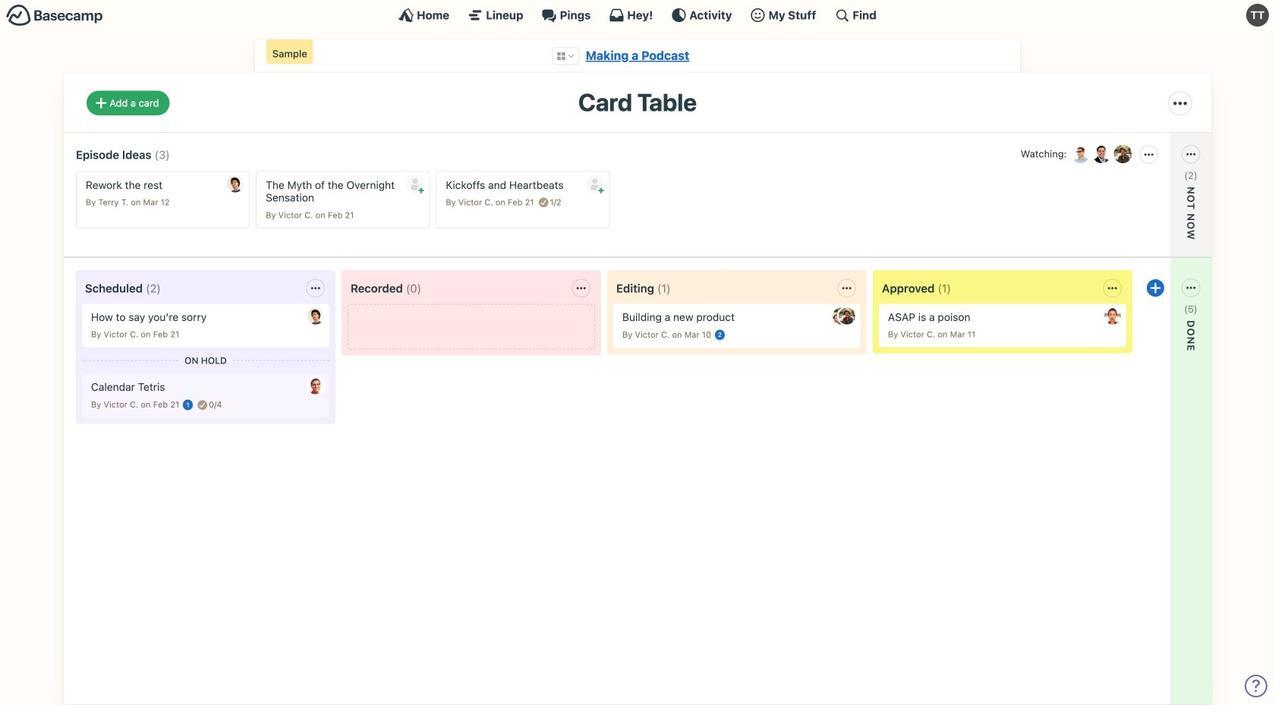 Task type: describe. For each thing, give the bounding box(es) containing it.
steve marsh image
[[307, 378, 324, 394]]

switch accounts image
[[6, 4, 103, 27]]

terry turtle image
[[1247, 4, 1269, 27]]

on mar 10 element
[[672, 330, 711, 340]]

main element
[[0, 0, 1275, 30]]

breadcrumb element
[[255, 39, 1020, 72]]

0 vertical spatial nicole katz image
[[1113, 143, 1134, 165]]

on mar 12 element
[[131, 197, 170, 207]]

josh fiske image
[[1091, 143, 1113, 165]]



Task type: locate. For each thing, give the bounding box(es) containing it.
jennifer young image
[[833, 308, 849, 324]]

0 horizontal spatial jared davis image
[[227, 176, 244, 192]]

victor cooper image
[[1070, 143, 1091, 165]]

1 horizontal spatial jared davis image
[[307, 308, 324, 324]]

jared davis image
[[227, 176, 244, 192], [307, 308, 324, 324]]

None submit
[[406, 175, 424, 193], [586, 175, 604, 193], [1090, 194, 1197, 213], [1090, 327, 1197, 346], [406, 175, 424, 193], [586, 175, 604, 193], [1090, 194, 1197, 213], [1090, 327, 1197, 346]]

1 vertical spatial jared davis image
[[307, 308, 324, 324]]

nicole katz image
[[1113, 143, 1134, 165], [839, 308, 856, 324]]

annie bryan image
[[1105, 308, 1121, 324]]

0 vertical spatial jared davis image
[[227, 176, 244, 192]]

1 vertical spatial nicole katz image
[[839, 308, 856, 324]]

1 horizontal spatial nicole katz image
[[1113, 143, 1134, 165]]

on mar 11 element
[[938, 329, 976, 339]]

on feb 21 element
[[496, 197, 534, 207], [316, 210, 354, 220], [141, 329, 179, 339], [141, 400, 179, 410]]

keyboard shortcut: ⌘ + / image
[[835, 8, 850, 23]]

0 horizontal spatial nicole katz image
[[839, 308, 856, 324]]



Task type: vqa. For each thing, say whether or not it's contained in the screenshot.
To-dos added & completed
no



